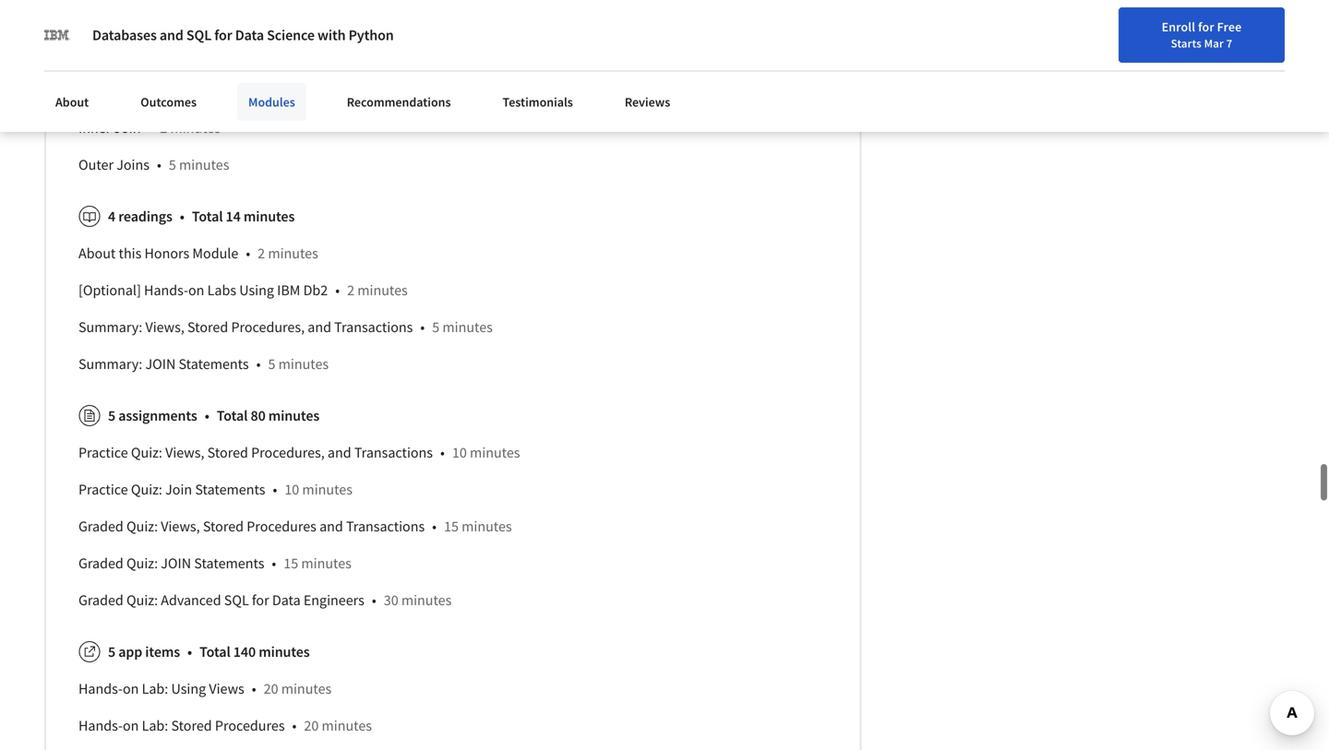 Task type: describe. For each thing, give the bounding box(es) containing it.
with
[[318, 26, 346, 44]]

about for about
[[55, 94, 89, 110]]

stored for hands-
[[171, 717, 212, 735]]

20 for hands-on lab: using views
[[264, 680, 278, 698]]

new
[[1118, 21, 1142, 38]]

graded for graded quiz: join statements
[[78, 554, 124, 573]]

stored up summary: join statements • 5 minutes
[[187, 318, 228, 336]]

outer
[[78, 155, 114, 174]]

graded for graded quiz: views, stored procedures and transactions
[[78, 517, 124, 536]]

app
[[118, 643, 142, 661]]

module
[[192, 244, 238, 262]]

4 readings
[[108, 207, 172, 225]]

for inside enroll for free starts mar 7
[[1198, 18, 1215, 35]]

procedures for and
[[247, 517, 317, 536]]

reviews
[[625, 94, 670, 110]]

hands- for using
[[78, 680, 123, 698]]

summary: join statements • 5 minutes
[[78, 355, 329, 373]]

join down assignments
[[165, 480, 192, 499]]

log
[[1199, 21, 1218, 38]]

2 horizontal spatial 2
[[347, 281, 355, 299]]

quiz: for graded quiz: advanced sql for data engineers • 30 minutes
[[126, 591, 158, 610]]

total for total 14 minutes
[[192, 207, 223, 225]]

total for total 80 minutes
[[217, 406, 248, 425]]

graded for graded quiz: advanced sql for data engineers
[[78, 591, 124, 610]]

log in link
[[1190, 18, 1241, 41]]

1 vertical spatial procedures,
[[251, 443, 325, 462]]

practice for practice quiz: join statements
[[78, 480, 128, 499]]

on for stored
[[123, 717, 139, 735]]

for left science
[[214, 26, 232, 44]]

[optional] hands-on labs using ibm db2 • 2 minutes
[[78, 281, 408, 299]]

[optional]
[[78, 281, 141, 299]]

5 assignments
[[108, 406, 197, 425]]

overview
[[108, 81, 166, 100]]

free for enroll for free starts mar 7
[[1217, 18, 1242, 35]]

0 vertical spatial on
[[188, 281, 204, 299]]

0 vertical spatial hands-
[[144, 281, 188, 299]]

engineers
[[304, 591, 365, 610]]

0 vertical spatial procedures,
[[231, 318, 305, 336]]

5 app items
[[108, 643, 180, 661]]

about this honors module • 2 minutes
[[78, 244, 318, 262]]

modules link
[[237, 83, 306, 121]]

advanced
[[161, 591, 221, 610]]

career
[[1145, 21, 1180, 38]]

0 horizontal spatial 15
[[284, 554, 298, 573]]

databases
[[92, 26, 157, 44]]

reviews link
[[614, 83, 682, 121]]

enroll for free starts mar 7
[[1162, 18, 1242, 51]]

db2
[[303, 281, 328, 299]]

practice for practice quiz:  views, stored procedures, and transactions
[[78, 443, 128, 462]]

in
[[1221, 21, 1232, 38]]

1 vertical spatial 10
[[285, 480, 299, 499]]

ibm
[[277, 281, 300, 299]]

join overview • 4 minutes
[[78, 81, 246, 100]]

transactions for graded quiz: views, stored procedures and transactions
[[346, 517, 425, 536]]

coursera image
[[22, 15, 139, 45]]

0 vertical spatial 15
[[444, 517, 459, 536]]

inner
[[78, 118, 111, 137]]

procedures for •
[[215, 717, 285, 735]]

stored for practice
[[207, 443, 248, 462]]

0 vertical spatial statements
[[179, 355, 249, 373]]

• total 80 minutes
[[205, 406, 320, 425]]

1 vertical spatial sql
[[224, 591, 249, 610]]

1 vertical spatial join
[[161, 554, 191, 573]]

and up the engineers
[[319, 517, 343, 536]]

0 vertical spatial data
[[235, 26, 264, 44]]

quiz: for practice quiz: join statements • 10 minutes
[[131, 480, 162, 499]]

on for using
[[123, 680, 139, 698]]

0 vertical spatial transactions
[[334, 318, 413, 336]]

labs
[[207, 281, 236, 299]]

0 horizontal spatial 2
[[160, 118, 167, 137]]

summary:  views, stored procedures, and transactions • 5 minutes
[[78, 318, 493, 336]]

1 horizontal spatial using
[[239, 281, 274, 299]]

assignments
[[118, 406, 197, 425]]

about link
[[44, 83, 100, 121]]

views, for graded
[[161, 517, 200, 536]]

graded quiz: join statements • 15 minutes
[[78, 554, 352, 573]]

0 vertical spatial join
[[145, 355, 176, 373]]

views, for practice
[[165, 443, 204, 462]]

mar
[[1204, 36, 1224, 51]]

join for free link
[[1243, 14, 1324, 49]]

joins
[[117, 155, 150, 174]]

python
[[349, 26, 394, 44]]

1 horizontal spatial data
[[272, 591, 301, 610]]

stored for graded
[[203, 517, 244, 536]]

quiz: for graded quiz: views, stored procedures and transactions • 15 minutes
[[126, 517, 158, 536]]

views
[[209, 680, 244, 698]]

0 horizontal spatial sql
[[186, 26, 212, 44]]

summary: for summary:  views, stored procedures, and transactions
[[78, 318, 142, 336]]

80
[[251, 406, 266, 425]]

outcomes link
[[129, 83, 208, 121]]

science
[[267, 26, 315, 44]]

statements for join
[[194, 554, 264, 573]]



Task type: vqa. For each thing, say whether or not it's contained in the screenshot.
the bottom The Total
yes



Task type: locate. For each thing, give the bounding box(es) containing it.
1 graded from the top
[[78, 517, 124, 536]]

honors
[[144, 244, 189, 262]]

data
[[235, 26, 264, 44], [272, 591, 301, 610]]

views, down assignments
[[165, 443, 204, 462]]

• total 140 minutes
[[187, 643, 310, 661]]

about for about this honors module • 2 minutes
[[78, 244, 116, 262]]

0 vertical spatial 20
[[264, 680, 278, 698]]

join right the 7
[[1248, 24, 1272, 40]]

0 vertical spatial views,
[[145, 318, 184, 336]]

transactions for practice quiz:  views, stored procedures, and transactions
[[354, 443, 433, 462]]

statements for join
[[195, 480, 265, 499]]

practice quiz: join statements • 10 minutes
[[78, 480, 353, 499]]

and right databases
[[160, 26, 184, 44]]

quiz:
[[131, 443, 162, 462], [131, 480, 162, 499], [126, 517, 158, 536], [126, 554, 158, 573], [126, 591, 158, 610]]

5
[[169, 155, 176, 174], [432, 318, 440, 336], [268, 355, 276, 373], [108, 406, 115, 425], [108, 643, 115, 661]]

0 horizontal spatial 10
[[285, 480, 299, 499]]

using left views
[[171, 680, 206, 698]]

1 vertical spatial transactions
[[354, 443, 433, 462]]

testimonials link
[[492, 83, 584, 121]]

20
[[264, 680, 278, 698], [304, 717, 319, 735]]

2 vertical spatial views,
[[161, 517, 200, 536]]

total left 14
[[192, 207, 223, 225]]

0 horizontal spatial 20
[[264, 680, 278, 698]]

testimonials
[[503, 94, 573, 110]]

1 horizontal spatial 2
[[258, 244, 265, 262]]

2 right db2
[[347, 281, 355, 299]]

total for total 140 minutes
[[200, 643, 231, 661]]

modules
[[248, 94, 295, 110]]

0 vertical spatial sql
[[186, 26, 212, 44]]

your
[[1091, 21, 1116, 38]]

30
[[384, 591, 398, 610]]

1 vertical spatial views,
[[165, 443, 204, 462]]

join up inner
[[78, 81, 105, 100]]

1 vertical spatial graded
[[78, 554, 124, 573]]

total left 140
[[200, 643, 231, 661]]

2 graded from the top
[[78, 554, 124, 573]]

2 vertical spatial total
[[200, 643, 231, 661]]

stored down hands-on lab: using views • 20 minutes
[[171, 717, 212, 735]]

procedures down views
[[215, 717, 285, 735]]

0 horizontal spatial using
[[171, 680, 206, 698]]

procedures up graded quiz: advanced sql for data engineers • 30 minutes
[[247, 517, 317, 536]]

graded
[[78, 517, 124, 536], [78, 554, 124, 573], [78, 591, 124, 610]]

1 vertical spatial lab:
[[142, 717, 168, 735]]

hands-
[[144, 281, 188, 299], [78, 680, 123, 698], [78, 717, 123, 735]]

outcomes
[[141, 94, 197, 110]]

free
[[1217, 18, 1242, 35], [1294, 24, 1319, 40]]

10
[[452, 443, 467, 462], [285, 480, 299, 499]]

2 summary: from the top
[[78, 355, 142, 373]]

starts
[[1171, 36, 1202, 51]]

1 horizontal spatial 20
[[304, 717, 319, 735]]

total
[[192, 207, 223, 225], [217, 406, 248, 425], [200, 643, 231, 661]]

0 vertical spatial graded
[[78, 517, 124, 536]]

2 vertical spatial on
[[123, 717, 139, 735]]

find your new career link
[[1055, 18, 1190, 42]]

views, up the graded quiz: join statements • 15 minutes
[[161, 517, 200, 536]]

sql down the graded quiz: join statements • 15 minutes
[[224, 591, 249, 610]]

2 vertical spatial graded
[[78, 591, 124, 610]]

about left this
[[78, 244, 116, 262]]

recommendations
[[347, 94, 451, 110]]

1 summary: from the top
[[78, 318, 142, 336]]

1 vertical spatial hands-
[[78, 680, 123, 698]]

1 vertical spatial summary:
[[78, 355, 142, 373]]

0 vertical spatial using
[[239, 281, 274, 299]]

2
[[160, 118, 167, 137], [258, 244, 265, 262], [347, 281, 355, 299]]

4 left the "readings" on the left of the page
[[108, 207, 115, 225]]

statements
[[179, 355, 249, 373], [195, 480, 265, 499], [194, 554, 264, 573]]

free inside join for free link
[[1294, 24, 1319, 40]]

procedures,
[[231, 318, 305, 336], [251, 443, 325, 462]]

stored down practice quiz: join statements • 10 minutes
[[203, 517, 244, 536]]

quiz: for practice quiz:  views, stored procedures, and transactions • 10 minutes
[[131, 443, 162, 462]]

free inside enroll for free starts mar 7
[[1217, 18, 1242, 35]]

2 vertical spatial transactions
[[346, 517, 425, 536]]

summary: up 5 assignments
[[78, 355, 142, 373]]

0 vertical spatial about
[[55, 94, 89, 110]]

1 vertical spatial 2
[[258, 244, 265, 262]]

ibm image
[[44, 22, 70, 48]]

1 vertical spatial total
[[217, 406, 248, 425]]

find your new career
[[1065, 21, 1180, 38]]

lab: for using
[[142, 680, 168, 698]]

2 down outcomes
[[160, 118, 167, 137]]

4 right overview
[[186, 81, 193, 100]]

recommendations link
[[336, 83, 462, 121]]

join
[[145, 355, 176, 373], [161, 554, 191, 573]]

graded quiz: views, stored procedures and transactions • 15 minutes
[[78, 517, 512, 536]]

1 vertical spatial procedures
[[215, 717, 285, 735]]

2 lab: from the top
[[142, 717, 168, 735]]

2 vertical spatial statements
[[194, 554, 264, 573]]

for
[[1198, 18, 1215, 35], [1275, 24, 1291, 40], [214, 26, 232, 44], [252, 591, 269, 610]]

1 horizontal spatial 10
[[452, 443, 467, 462]]

graded quiz: advanced sql for data engineers • 30 minutes
[[78, 591, 452, 610]]

0 vertical spatial 4
[[186, 81, 193, 100]]

statements up graded quiz: advanced sql for data engineers • 30 minutes
[[194, 554, 264, 573]]

2 up [optional] hands-on labs using ibm db2 • 2 minutes
[[258, 244, 265, 262]]

1 practice from the top
[[78, 443, 128, 462]]

1 lab: from the top
[[142, 680, 168, 698]]

views, up summary: join statements • 5 minutes
[[145, 318, 184, 336]]

0 vertical spatial total
[[192, 207, 223, 225]]

find
[[1065, 21, 1088, 38]]

0 horizontal spatial data
[[235, 26, 264, 44]]

1 horizontal spatial 15
[[444, 517, 459, 536]]

procedures
[[247, 517, 317, 536], [215, 717, 285, 735]]

1 horizontal spatial 4
[[186, 81, 193, 100]]

1 horizontal spatial sql
[[224, 591, 249, 610]]

1 vertical spatial 4
[[108, 207, 115, 225]]

0 vertical spatial procedures
[[247, 517, 317, 536]]

join right inner
[[114, 118, 141, 137]]

1 vertical spatial using
[[171, 680, 206, 698]]

2 vertical spatial hands-
[[78, 717, 123, 735]]

hands-on lab: stored procedures • 20 minutes
[[78, 717, 372, 735]]

free up the 7
[[1217, 18, 1242, 35]]

join for free
[[1248, 24, 1319, 40]]

quiz: for graded quiz: join statements • 15 minutes
[[126, 554, 158, 573]]

about up inner
[[55, 94, 89, 110]]

15
[[444, 517, 459, 536], [284, 554, 298, 573]]

statements up 'graded quiz: views, stored procedures and transactions • 15 minutes'
[[195, 480, 265, 499]]

1 vertical spatial statements
[[195, 480, 265, 499]]

transactions
[[334, 318, 413, 336], [354, 443, 433, 462], [346, 517, 425, 536]]

outer joins • 5 minutes
[[78, 155, 229, 174]]

summary:
[[78, 318, 142, 336], [78, 355, 142, 373]]

using left ibm
[[239, 281, 274, 299]]

summary: for summary: join statements
[[78, 355, 142, 373]]

join up advanced on the left bottom of page
[[161, 554, 191, 573]]

lab: down items
[[142, 680, 168, 698]]

on
[[188, 281, 204, 299], [123, 680, 139, 698], [123, 717, 139, 735]]

1 vertical spatial 15
[[284, 554, 298, 573]]

data left science
[[235, 26, 264, 44]]

log in
[[1199, 21, 1232, 38]]

enroll
[[1162, 18, 1196, 35]]

1 vertical spatial practice
[[78, 480, 128, 499]]

4
[[186, 81, 193, 100], [108, 207, 115, 225]]

items
[[145, 643, 180, 661]]

total left 80
[[217, 406, 248, 425]]

views,
[[145, 318, 184, 336], [165, 443, 204, 462], [161, 517, 200, 536]]

this
[[119, 244, 142, 262]]

1 vertical spatial about
[[78, 244, 116, 262]]

• total 14 minutes
[[180, 207, 295, 225]]

and down db2
[[308, 318, 331, 336]]

0 horizontal spatial free
[[1217, 18, 1242, 35]]

hands- for stored
[[78, 717, 123, 735]]

hands-on lab: using views • 20 minutes
[[78, 680, 332, 698]]

free for join for free
[[1294, 24, 1319, 40]]

0 horizontal spatial 4
[[108, 207, 115, 225]]

practice quiz:  views, stored procedures, and transactions • 10 minutes
[[78, 443, 520, 462]]

stored up practice quiz: join statements • 10 minutes
[[207, 443, 248, 462]]

lab:
[[142, 680, 168, 698], [142, 717, 168, 735]]

0 vertical spatial lab:
[[142, 680, 168, 698]]

join up assignments
[[145, 355, 176, 373]]

practice
[[78, 443, 128, 462], [78, 480, 128, 499]]

and
[[160, 26, 184, 44], [308, 318, 331, 336], [328, 443, 351, 462], [319, 517, 343, 536]]

summary: down [optional]
[[78, 318, 142, 336]]

statements up • total 80 minutes
[[179, 355, 249, 373]]

3 graded from the top
[[78, 591, 124, 610]]

2 practice from the top
[[78, 480, 128, 499]]

0 vertical spatial summary:
[[78, 318, 142, 336]]

1 vertical spatial on
[[123, 680, 139, 698]]

lab: for stored
[[142, 717, 168, 735]]

procedures, down • total 80 minutes
[[251, 443, 325, 462]]

None search field
[[263, 12, 568, 48]]

•
[[174, 81, 178, 100], [148, 118, 153, 137], [157, 155, 161, 174], [180, 207, 185, 225], [246, 244, 250, 262], [335, 281, 340, 299], [420, 318, 425, 336], [256, 355, 261, 373], [205, 406, 209, 425], [440, 443, 445, 462], [273, 480, 277, 499], [432, 517, 437, 536], [272, 554, 276, 573], [372, 591, 376, 610], [187, 643, 192, 661], [252, 680, 256, 698], [292, 717, 297, 735]]

1 vertical spatial data
[[272, 591, 301, 610]]

procedures, down ibm
[[231, 318, 305, 336]]

sql
[[186, 26, 212, 44], [224, 591, 249, 610]]

and up 'graded quiz: views, stored procedures and transactions • 15 minutes'
[[328, 443, 351, 462]]

join
[[1248, 24, 1272, 40], [78, 81, 105, 100], [114, 118, 141, 137], [165, 480, 192, 499]]

2 vertical spatial 2
[[347, 281, 355, 299]]

14
[[226, 207, 241, 225]]

0 vertical spatial 2
[[160, 118, 167, 137]]

for up • total 140 minutes
[[252, 591, 269, 610]]

stored
[[187, 318, 228, 336], [207, 443, 248, 462], [203, 517, 244, 536], [171, 717, 212, 735]]

1 vertical spatial 20
[[304, 717, 319, 735]]

0 vertical spatial 10
[[452, 443, 467, 462]]

for up the mar
[[1198, 18, 1215, 35]]

for right the 7
[[1275, 24, 1291, 40]]

1 horizontal spatial free
[[1294, 24, 1319, 40]]

140
[[233, 643, 256, 661]]

databases and sql for data science with python
[[92, 26, 394, 44]]

readings
[[118, 207, 172, 225]]

using
[[239, 281, 274, 299], [171, 680, 206, 698]]

data left the engineers
[[272, 591, 301, 610]]

7
[[1227, 36, 1233, 51]]

inner join • 2 minutes
[[78, 118, 221, 137]]

sql up 'join overview • 4 minutes'
[[186, 26, 212, 44]]

20 for hands-on lab: stored procedures
[[304, 717, 319, 735]]

lab: down hands-on lab: using views • 20 minutes
[[142, 717, 168, 735]]

free right the 7
[[1294, 24, 1319, 40]]

0 vertical spatial practice
[[78, 443, 128, 462]]



